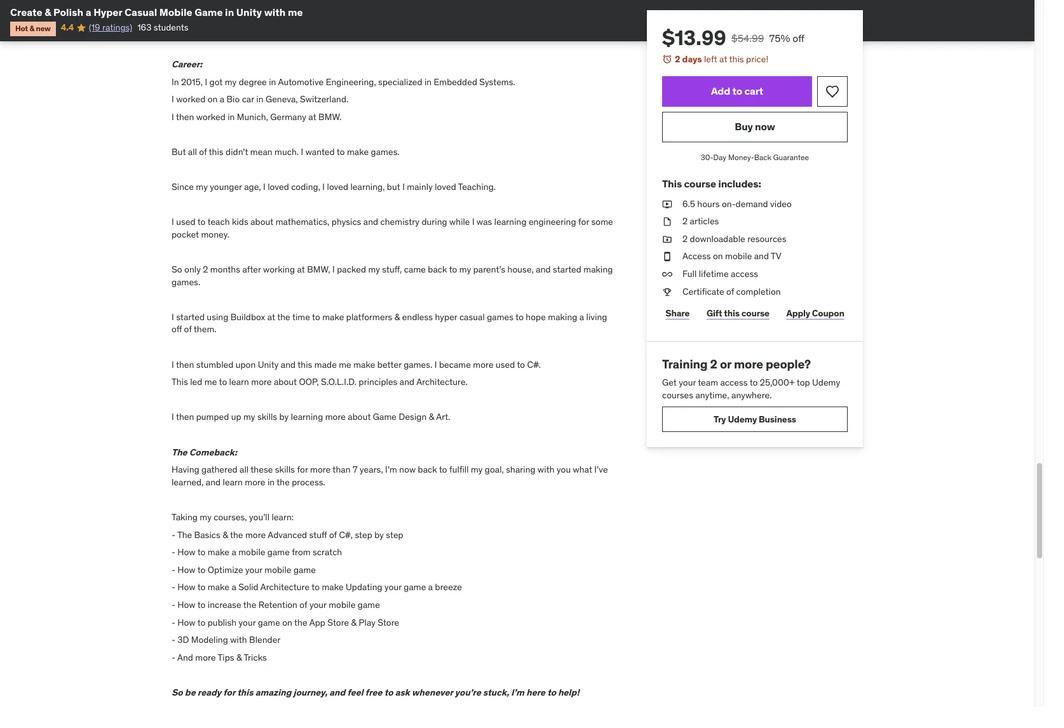 Task type: describe. For each thing, give the bounding box(es) containing it.
in left the embedded
[[425, 76, 432, 87]]

2 how from the top
[[178, 564, 195, 576]]

6.5 hours on-demand video
[[683, 198, 792, 209]]

so only 2 months after working at bmw, i packed my stuff, came back to my parent's house, and started making games.
[[172, 264, 613, 288]]

since my younger age, i loved coding, i loved learning, but i mainly loved teaching.
[[172, 181, 496, 193]]

a left 'solid' on the left bottom of page
[[232, 582, 236, 593]]

articles
[[690, 216, 719, 227]]

in inside the comeback: having gathered all these skills for more than 7 years, i'm now back to fulfill my goal, sharing with you what i've learned, and learn more in the process.
[[268, 477, 275, 488]]

more down "these"
[[245, 477, 265, 488]]

create & polish a hyper casual mobile game in unity with me
[[10, 6, 303, 18]]

switzerland.
[[300, 94, 349, 105]]

to down stumbled
[[219, 376, 227, 388]]

0 vertical spatial by
[[279, 412, 289, 423]]

buy now button
[[662, 112, 848, 142]]

this inside i then stumbled upon unity and this made me make better games. i became more used to c#. this led me to learn more about oop, s.o.l.i.d. principles and architecture.
[[298, 359, 312, 370]]

2 articles
[[683, 216, 719, 227]]

of down full lifetime access
[[727, 286, 734, 297]]

wanted
[[305, 146, 335, 158]]

my left parent's
[[459, 264, 471, 275]]

mobile down updating
[[329, 599, 356, 611]]

your up blender
[[239, 617, 256, 628]]

1 horizontal spatial me
[[288, 6, 303, 18]]

xsmall image for 2
[[662, 233, 672, 246]]

making inside i started using buildbox at the time to make platformers & endless hyper casual games to hope making a living off of them.
[[548, 311, 577, 323]]

business
[[759, 414, 796, 425]]

share
[[208, 23, 230, 35]]

these
[[251, 464, 273, 476]]

of right years
[[340, 23, 348, 35]]

0 vertical spatial access
[[731, 268, 758, 280]]

sharing
[[506, 464, 536, 476]]

to left hope at the right top of the page
[[516, 311, 524, 323]]

and left made
[[281, 359, 296, 370]]

students
[[154, 22, 189, 33]]

your right updating
[[385, 582, 402, 593]]

scratch
[[313, 547, 342, 558]]

my inside taking my courses, you'll learn: - the basics & the more advanced stuff of c#, step by step - how to make a mobile game from scratch - how to optimize your mobile game - how to make a solid architecture to make updating your game a breeze - how to increase the retention of your mobile game - how to publish your game on the app store & play store - 3d modeling with blender - and more tips & tricks
[[200, 512, 212, 523]]

the left 'app'
[[294, 617, 307, 628]]

0 vertical spatial this
[[662, 178, 682, 190]]

6.5
[[683, 198, 695, 209]]

courses,
[[214, 512, 247, 523]]

your up 'solid' on the left bottom of page
[[245, 564, 262, 576]]

anytime,
[[696, 389, 729, 401]]

to left optimize
[[197, 564, 206, 576]]

0 horizontal spatial you
[[251, 23, 265, 35]]

making inside so only 2 months after working at bmw, i packed my stuff, came back to my parent's house, and started making games.
[[584, 264, 613, 275]]

game down from
[[294, 564, 316, 576]]

my right up
[[243, 412, 255, 423]]

buildbox
[[231, 311, 265, 323]]

made
[[314, 359, 337, 370]]

xsmall image for full
[[662, 268, 672, 281]]

my inside career: in 2015, i got my degree in automotive engineering, specialized in embedded systems. i worked on a bio car in geneva, switzerland. i then worked in munich, germany at bmw.
[[225, 76, 237, 87]]

to right wanted at left
[[337, 146, 345, 158]]

includes:
[[718, 178, 761, 190]]

years,
[[360, 464, 383, 476]]

my left 'stuff,'
[[368, 264, 380, 275]]

back inside the comeback: having gathered all these skills for more than 7 years, i'm now back to fulfill my goal, sharing with you what i've learned, and learn more in the process.
[[418, 464, 437, 476]]

anywhere.
[[732, 389, 772, 401]]

you inside the comeback: having gathered all these skills for more than 7 years, i'm now back to fulfill my goal, sharing with you what i've learned, and learn more in the process.
[[557, 464, 571, 476]]

design
[[399, 412, 427, 423]]

help!
[[558, 687, 579, 699]]

alarm image
[[662, 54, 672, 64]]

video
[[770, 198, 792, 209]]

the inside i started using buildbox at the time to make platformers & endless hyper casual games to hope making a living off of them.
[[277, 311, 290, 323]]

with inside the comeback: having gathered all these skills for more than 7 years, i'm now back to fulfill my goal, sharing with you what i've learned, and learn more in the process.
[[538, 464, 555, 476]]

at inside i started using buildbox at the time to make platformers & endless hyper casual games to hope making a living off of them.
[[267, 311, 275, 323]]

you'll
[[249, 512, 270, 523]]

& up new
[[45, 6, 51, 18]]

money.
[[201, 229, 230, 240]]

and left feel
[[329, 687, 345, 699]]

for inside i used to teach kids about mathematics, physics and chemistry during while i was learning engineering for some pocket money.
[[578, 216, 589, 228]]

apply
[[787, 307, 810, 319]]

0 vertical spatial unity
[[236, 6, 262, 18]]

learn inside the comeback: having gathered all these skills for more than 7 years, i'm now back to fulfill my goal, sharing with you what i've learned, and learn more in the process.
[[223, 477, 243, 488]]

0 vertical spatial all
[[188, 146, 197, 158]]

in right degree
[[269, 76, 276, 87]]

to left "c#."
[[517, 359, 525, 370]]

mobile right years
[[350, 23, 377, 35]]

in up share
[[225, 6, 234, 18]]

more down 'modeling'
[[195, 652, 216, 663]]

make up learning, at the left of the page
[[347, 146, 369, 158]]

2 horizontal spatial me
[[339, 359, 351, 370]]

5 how from the top
[[178, 617, 195, 628]]

modeling
[[191, 634, 228, 646]]

wishlist image
[[825, 84, 840, 99]]

$13.99 $54.99 75% off
[[662, 25, 805, 51]]

1 - from the top
[[172, 529, 175, 541]]

mobile up optimize
[[238, 547, 265, 558]]

started inside so only 2 months after working at bmw, i packed my stuff, came back to my parent's house, and started making games.
[[553, 264, 582, 275]]

2 inside the training 2 or more people? get your team access to 25,000+ top udemy courses anytime, anywhere.
[[710, 357, 718, 372]]

udemy inside the training 2 or more people? get your team access to 25,000+ top udemy courses anytime, anywhere.
[[812, 377, 840, 388]]

4.4
[[61, 22, 74, 33]]

0 horizontal spatial games
[[379, 23, 406, 35]]

more left years
[[267, 23, 288, 35]]

25,000+
[[760, 377, 795, 388]]

since
[[172, 181, 194, 193]]

more down you'll
[[245, 529, 266, 541]]

0 vertical spatial game
[[195, 6, 223, 18]]

some
[[591, 216, 613, 228]]

this left the amazing
[[237, 687, 253, 699]]

to down the basics
[[197, 547, 206, 558]]

this left didn't
[[209, 146, 224, 158]]

this left price!
[[729, 53, 744, 65]]

a up (19
[[86, 6, 91, 18]]

i've
[[595, 464, 608, 476]]

5 - from the top
[[172, 599, 175, 611]]

germany
[[270, 111, 306, 123]]

game up blender
[[258, 617, 280, 628]]

physics
[[332, 216, 361, 228]]

resources
[[748, 233, 787, 245]]

but all of this didn't mean much. i wanted to make games.
[[172, 146, 400, 158]]

xsmall image for 2
[[662, 216, 672, 228]]

0 horizontal spatial udemy
[[728, 414, 757, 425]]

of down architecture on the left bottom
[[300, 599, 307, 611]]

the inside the comeback: having gathered all these skills for more than 7 years, i'm now back to fulfill my goal, sharing with you what i've learned, and learn more in the process.
[[277, 477, 290, 488]]

started inside i started using buildbox at the time to make platformers & endless hyper casual games to hope making a living off of them.
[[176, 311, 205, 323]]

at right left
[[720, 53, 727, 65]]

downloadable
[[690, 233, 745, 245]]

add to cart button
[[662, 76, 812, 107]]

casual
[[125, 6, 157, 18]]

the down 'solid' on the left bottom of page
[[243, 599, 256, 611]]

engineering
[[529, 216, 576, 228]]

mobile down 2 downloadable resources on the top right
[[725, 251, 752, 262]]

to left increase
[[197, 599, 206, 611]]

2 for 2 downloadable resources
[[683, 233, 688, 245]]

to inside button
[[733, 85, 742, 97]]

got
[[209, 76, 223, 87]]

in
[[172, 76, 179, 87]]

with inside taking my courses, you'll learn: - the basics & the more advanced stuff of c#, step by step - how to make a mobile game from scratch - how to optimize your mobile game - how to make a solid architecture to make updating your game a breeze - how to increase the retention of your mobile game - how to publish your game on the app store & play store - 3d modeling with blender - and more tips & tricks
[[230, 634, 247, 646]]

endless
[[402, 311, 433, 323]]

xsmall image for access
[[662, 251, 672, 263]]

advanced
[[268, 529, 307, 541]]

and inside the comeback: having gathered all these skills for more than 7 years, i'm now back to fulfill my goal, sharing with you what i've learned, and learn more in the process.
[[206, 477, 221, 488]]

add
[[711, 85, 730, 97]]

car
[[242, 94, 254, 105]]

games. for i then stumbled upon unity and this made me make better games. i became more used to c#. this led me to learn more about oop, s.o.l.i.d. principles and architecture.
[[404, 359, 433, 370]]

make up increase
[[208, 582, 229, 593]]

access
[[683, 251, 711, 262]]

solid
[[238, 582, 259, 593]]

on inside taking my courses, you'll learn: - the basics & the more advanced stuff of c#, step by step - how to make a mobile game from scratch - how to optimize your mobile game - how to make a solid architecture to make updating your game a breeze - how to increase the retention of your mobile game - how to publish your game on the app store & play store - 3d modeling with blender - and more tips & tricks
[[282, 617, 292, 628]]

0 horizontal spatial course
[[684, 178, 716, 190]]

to left 'solid' on the left bottom of page
[[197, 582, 206, 593]]

hyper
[[435, 311, 457, 323]]

full lifetime access
[[683, 268, 758, 280]]

1 step from the left
[[355, 529, 372, 541]]

more down s.o.l.i.d.
[[325, 412, 346, 423]]

8 - from the top
[[172, 652, 175, 663]]

what
[[573, 464, 592, 476]]

the inside taking my courses, you'll learn: - the basics & the more advanced stuff of c#, step by step - how to make a mobile game from scratch - how to optimize your mobile game - how to make a solid architecture to make updating your game a breeze - how to increase the retention of your mobile game - how to publish your game on the app store & play store - 3d modeling with blender - and more tips & tricks
[[177, 529, 192, 541]]

to right time
[[312, 311, 320, 323]]

guarantee
[[773, 152, 809, 162]]

a up optimize
[[232, 547, 236, 558]]

oop,
[[299, 376, 319, 388]]

of left the c#,
[[329, 529, 337, 541]]

systems.
[[479, 76, 515, 87]]

up
[[231, 412, 241, 423]]

pumped
[[196, 412, 229, 423]]

to right architecture on the left bottom
[[312, 582, 320, 593]]

of inside i started using buildbox at the time to make platformers & endless hyper casual games to hope making a living off of them.
[[184, 324, 192, 335]]

principles
[[359, 376, 398, 388]]

learn:
[[272, 512, 294, 523]]

2 for 2 articles
[[683, 216, 688, 227]]

1 vertical spatial on
[[713, 251, 723, 262]]

more up process.
[[310, 464, 331, 476]]

a inside career: in 2015, i got my degree in automotive engineering, specialized in embedded systems. i worked on a bio car in geneva, switzerland. i then worked in munich, germany at bmw.
[[220, 94, 224, 105]]

geneva,
[[266, 94, 298, 105]]

access inside the training 2 or more people? get your team access to 25,000+ top udemy courses anytime, anywhere.
[[720, 377, 748, 388]]

and down better
[[400, 376, 415, 388]]

comeback:
[[189, 447, 237, 458]]

2 vertical spatial for
[[223, 687, 235, 699]]

than inside the comeback: having gathered all these skills for more than 7 years, i'm now back to fulfill my goal, sharing with you what i've learned, and learn more in the process.
[[333, 464, 351, 476]]

& left play
[[351, 617, 357, 628]]

demand
[[736, 198, 768, 209]]

platformers
[[346, 311, 392, 323]]

my inside the comeback: having gathered all these skills for more than 7 years, i'm now back to fulfill my goal, sharing with you what i've learned, and learn more in the process.
[[471, 464, 483, 476]]

more right became
[[473, 359, 494, 370]]

of right but
[[199, 146, 207, 158]]

optimize
[[208, 564, 243, 576]]

unity inside i then stumbled upon unity and this made me make better games. i became more used to c#. this led me to learn more about oop, s.o.l.i.d. principles and architecture.
[[258, 359, 279, 370]]

with right share
[[232, 23, 249, 35]]

mobile up architecture on the left bottom
[[265, 564, 291, 576]]

make inside i then stumbled upon unity and this made me make better games. i became more used to c#. this led me to learn more about oop, s.o.l.i.d. principles and architecture.
[[354, 359, 375, 370]]

but
[[387, 181, 400, 193]]

2 step from the left
[[386, 529, 403, 541]]

1 store from the left
[[328, 617, 349, 628]]

75%
[[769, 32, 790, 44]]

share button
[[662, 301, 693, 326]]

& left art.
[[429, 412, 434, 423]]

try
[[714, 414, 726, 425]]

your up 'app'
[[309, 599, 327, 611]]

0 horizontal spatial 7
[[310, 23, 314, 35]]

this inside gift this course link
[[724, 307, 740, 319]]

stuff
[[309, 529, 327, 541]]

& inside i started using buildbox at the time to make platformers & endless hyper casual games to hope making a living off of them.
[[395, 311, 400, 323]]

get
[[662, 377, 677, 388]]

working
[[263, 264, 295, 275]]

my right since
[[196, 181, 208, 193]]

(19
[[89, 22, 100, 33]]

2 downloadable resources
[[683, 233, 787, 245]]

so for so be ready for this amazing journey, and feel free to ask whenever you're stuck, i'm here to help!
[[172, 687, 183, 699]]

try udemy business
[[714, 414, 796, 425]]

2 - from the top
[[172, 547, 175, 558]]

about inside i used to teach kids about mathematics, physics and chemistry during while i was learning engineering for some pocket money.
[[251, 216, 274, 228]]

with up i want to share with you more than 7 years of mobile games dev experience
[[264, 6, 286, 18]]

younger
[[210, 181, 242, 193]]

so for so only 2 months after working at bmw, i packed my stuff, came back to my parent's house, and started making games.
[[172, 264, 182, 275]]

using
[[207, 311, 228, 323]]

i'm inside the comeback: having gathered all these skills for more than 7 years, i'm now back to fulfill my goal, sharing with you what i've learned, and learn more in the process.
[[385, 464, 397, 476]]

learn inside i then stumbled upon unity and this made me make better games. i became more used to c#. this led me to learn more about oop, s.o.l.i.d. principles and architecture.
[[229, 376, 249, 388]]

a left "breeze"
[[428, 582, 433, 593]]

at inside so only 2 months after working at bmw, i packed my stuff, came back to my parent's house, and started making games.
[[297, 264, 305, 275]]

more down upon
[[251, 376, 272, 388]]

bmw,
[[307, 264, 330, 275]]



Task type: locate. For each thing, give the bounding box(es) containing it.
1 vertical spatial me
[[339, 359, 351, 370]]

gift
[[707, 307, 722, 319]]

i want to share with you more than 7 years of mobile games dev experience
[[172, 23, 468, 35]]

me up i want to share with you more than 7 years of mobile games dev experience
[[288, 6, 303, 18]]

1 vertical spatial i'm
[[511, 687, 524, 699]]

for inside the comeback: having gathered all these skills for more than 7 years, i'm now back to fulfill my goal, sharing with you what i've learned, and learn more in the process.
[[297, 464, 308, 476]]

0 vertical spatial about
[[251, 216, 274, 228]]

1 horizontal spatial all
[[240, 464, 249, 476]]

to inside i used to teach kids about mathematics, physics and chemistry during while i was learning engineering for some pocket money.
[[197, 216, 206, 228]]

munich,
[[237, 111, 268, 123]]

hot & new
[[15, 24, 51, 33]]

2 store from the left
[[378, 617, 399, 628]]

3 - from the top
[[172, 564, 175, 576]]

1 horizontal spatial this
[[662, 178, 682, 190]]

1 vertical spatial all
[[240, 464, 249, 476]]

updating
[[346, 582, 382, 593]]

0 vertical spatial udemy
[[812, 377, 840, 388]]

learning,
[[351, 181, 385, 193]]

0 vertical spatial i'm
[[385, 464, 397, 476]]

or
[[720, 357, 732, 372]]

learning right was
[[494, 216, 527, 228]]

1 vertical spatial about
[[274, 376, 297, 388]]

on-
[[722, 198, 736, 209]]

for left some
[[578, 216, 589, 228]]

0 horizontal spatial all
[[188, 146, 197, 158]]

used
[[176, 216, 195, 228], [496, 359, 515, 370]]

4 - from the top
[[172, 582, 175, 593]]

2 horizontal spatial for
[[578, 216, 589, 228]]

& right hot
[[30, 24, 34, 33]]

0 vertical spatial back
[[428, 264, 447, 275]]

0 vertical spatial now
[[755, 120, 775, 133]]

now inside button
[[755, 120, 775, 133]]

used up pocket
[[176, 216, 195, 228]]

1 horizontal spatial making
[[584, 264, 613, 275]]

1 horizontal spatial games.
[[371, 146, 400, 158]]

2 for 2 days left at this price!
[[675, 53, 680, 65]]

xsmall image
[[662, 233, 672, 246], [662, 251, 672, 263], [662, 286, 672, 298]]

1 horizontal spatial on
[[282, 617, 292, 628]]

0 horizontal spatial now
[[399, 464, 416, 476]]

loved left learning, at the left of the page
[[327, 181, 348, 193]]

i then pumped up my skills by learning more about game design & art.
[[172, 412, 450, 423]]

the down taking
[[177, 529, 192, 541]]

xsmall image
[[662, 198, 672, 210], [662, 216, 672, 228], [662, 268, 672, 281]]

off inside i started using buildbox at the time to make platformers & endless hyper casual games to hope making a living off of them.
[[172, 324, 182, 335]]

2 vertical spatial me
[[205, 376, 217, 388]]

about down principles
[[348, 412, 371, 423]]

your
[[679, 377, 696, 388], [245, 564, 262, 576], [385, 582, 402, 593], [309, 599, 327, 611], [239, 617, 256, 628]]

by right the c#,
[[375, 529, 384, 541]]

0 vertical spatial worked
[[176, 94, 205, 105]]

to inside so only 2 months after working at bmw, i packed my stuff, came back to my parent's house, and started making games.
[[449, 264, 457, 275]]

to right want
[[197, 23, 206, 35]]

2 vertical spatial xsmall image
[[662, 286, 672, 298]]

degree
[[239, 76, 267, 87]]

4 how from the top
[[178, 599, 195, 611]]

try udemy business link
[[662, 407, 848, 432]]

the down courses,
[[230, 529, 243, 541]]

1 horizontal spatial learning
[[494, 216, 527, 228]]

to inside the comeback: having gathered all these skills for more than 7 years, i'm now back to fulfill my goal, sharing with you what i've learned, and learn more in the process.
[[439, 464, 447, 476]]

2 right only
[[203, 264, 208, 275]]

games inside i started using buildbox at the time to make platformers & endless hyper casual games to hope making a living off of them.
[[487, 311, 514, 323]]

back right came
[[428, 264, 447, 275]]

2 vertical spatial about
[[348, 412, 371, 423]]

store right 'app'
[[328, 617, 349, 628]]

1 then from the top
[[176, 111, 194, 123]]

i'm
[[385, 464, 397, 476], [511, 687, 524, 699]]

i inside i started using buildbox at the time to make platformers & endless hyper casual games to hope making a living off of them.
[[172, 311, 174, 323]]

more right or
[[734, 357, 763, 372]]

2 loved from the left
[[327, 181, 348, 193]]

so inside so only 2 months after working at bmw, i packed my stuff, came back to my parent's house, and started making games.
[[172, 264, 182, 275]]

price!
[[746, 53, 769, 65]]

about inside i then stumbled upon unity and this made me make better games. i became more used to c#. this led me to learn more about oop, s.o.l.i.d. principles and architecture.
[[274, 376, 297, 388]]

0 horizontal spatial game
[[195, 6, 223, 18]]

1 vertical spatial game
[[373, 412, 397, 423]]

0 vertical spatial me
[[288, 6, 303, 18]]

7 left years
[[310, 23, 314, 35]]

at left bmw,
[[297, 264, 305, 275]]

bio
[[227, 94, 240, 105]]

1 vertical spatial games
[[487, 311, 514, 323]]

0 horizontal spatial loved
[[268, 181, 289, 193]]

apply coupon button
[[783, 301, 848, 326]]

access on mobile and tv
[[683, 251, 782, 262]]

hours
[[697, 198, 720, 209]]

1 horizontal spatial store
[[378, 617, 399, 628]]

0 vertical spatial skills
[[257, 412, 277, 423]]

2 horizontal spatial loved
[[435, 181, 456, 193]]

learn
[[229, 376, 249, 388], [223, 477, 243, 488]]

0 vertical spatial you
[[251, 23, 265, 35]]

1 vertical spatial xsmall image
[[662, 216, 672, 228]]

my right got
[[225, 76, 237, 87]]

led
[[190, 376, 202, 388]]

increase
[[208, 599, 241, 611]]

used inside i used to teach kids about mathematics, physics and chemistry during while i was learning engineering for some pocket money.
[[176, 216, 195, 228]]

publish
[[208, 617, 237, 628]]

& right tips
[[236, 652, 242, 663]]

certificate
[[683, 286, 724, 297]]

0 vertical spatial started
[[553, 264, 582, 275]]

years
[[317, 23, 338, 35]]

with up tips
[[230, 634, 247, 646]]

then left the pumped
[[176, 412, 194, 423]]

2 right alarm icon on the right top of page
[[675, 53, 680, 65]]

than left years,
[[333, 464, 351, 476]]

free
[[365, 687, 382, 699]]

2 horizontal spatial on
[[713, 251, 723, 262]]

game up share
[[195, 6, 223, 18]]

then for stumbled
[[176, 359, 194, 370]]

skills right "these"
[[275, 464, 295, 476]]

0 vertical spatial so
[[172, 264, 182, 275]]

make right time
[[322, 311, 344, 323]]

so left be
[[172, 687, 183, 699]]

3 xsmall image from the top
[[662, 286, 672, 298]]

to inside the training 2 or more people? get your team access to 25,000+ top udemy courses anytime, anywhere.
[[750, 377, 758, 388]]

then
[[176, 111, 194, 123], [176, 359, 194, 370], [176, 412, 194, 423]]

0 horizontal spatial on
[[208, 94, 218, 105]]

0 horizontal spatial this
[[172, 376, 188, 388]]

1 vertical spatial course
[[742, 307, 770, 319]]

1 vertical spatial now
[[399, 464, 416, 476]]

back inside so only 2 months after working at bmw, i packed my stuff, came back to my parent's house, and started making games.
[[428, 264, 447, 275]]

and inside i used to teach kids about mathematics, physics and chemistry during while i was learning engineering for some pocket money.
[[363, 216, 378, 228]]

1 vertical spatial off
[[172, 324, 182, 335]]

ready
[[198, 687, 221, 699]]

app
[[309, 617, 325, 628]]

specialized
[[378, 76, 422, 87]]

0 vertical spatial learning
[[494, 216, 527, 228]]

the left process.
[[277, 477, 290, 488]]

game up play
[[358, 599, 380, 611]]

1 horizontal spatial i'm
[[511, 687, 524, 699]]

0 vertical spatial then
[[176, 111, 194, 123]]

1 vertical spatial unity
[[258, 359, 279, 370]]

i'm right years,
[[385, 464, 397, 476]]

0 horizontal spatial than
[[290, 23, 307, 35]]

2 vertical spatial then
[[176, 412, 194, 423]]

2 xsmall image from the top
[[662, 251, 672, 263]]

dev
[[408, 23, 422, 35]]

1 horizontal spatial step
[[386, 529, 403, 541]]

living
[[586, 311, 607, 323]]

all
[[188, 146, 197, 158], [240, 464, 249, 476]]

$13.99
[[662, 25, 726, 51]]

3 xsmall image from the top
[[662, 268, 672, 281]]

learned,
[[172, 477, 204, 488]]

back left fulfill
[[418, 464, 437, 476]]

buy
[[735, 120, 753, 133]]

2 vertical spatial xsmall image
[[662, 268, 672, 281]]

the left time
[[277, 311, 290, 323]]

career: in 2015, i got my degree in automotive engineering, specialized in embedded systems. i worked on a bio car in geneva, switzerland. i then worked in munich, germany at bmw.
[[172, 58, 515, 123]]

udemy right try
[[728, 414, 757, 425]]

tips
[[218, 652, 234, 663]]

skills
[[257, 412, 277, 423], [275, 464, 295, 476]]

my left goal,
[[471, 464, 483, 476]]

2 xsmall image from the top
[[662, 216, 672, 228]]

2 horizontal spatial games.
[[404, 359, 433, 370]]

3 how from the top
[[178, 582, 195, 593]]

1 vertical spatial learning
[[291, 412, 323, 423]]

step
[[355, 529, 372, 541], [386, 529, 403, 541]]

games. right better
[[404, 359, 433, 370]]

art.
[[436, 412, 450, 423]]

1 vertical spatial used
[[496, 359, 515, 370]]

1 so from the top
[[172, 264, 182, 275]]

make up optimize
[[208, 547, 229, 558]]

day
[[714, 152, 727, 162]]

to right here
[[547, 687, 556, 699]]

make inside i started using buildbox at the time to make platformers & endless hyper casual games to hope making a living off of them.
[[322, 311, 344, 323]]

1 horizontal spatial started
[[553, 264, 582, 275]]

mean
[[250, 146, 272, 158]]

embedded
[[434, 76, 477, 87]]

in
[[225, 6, 234, 18], [269, 76, 276, 87], [425, 76, 432, 87], [256, 94, 263, 105], [228, 111, 235, 123], [268, 477, 275, 488]]

30-
[[701, 152, 714, 162]]

about left oop,
[[274, 376, 297, 388]]

learning inside i used to teach kids about mathematics, physics and chemistry during while i was learning engineering for some pocket money.
[[494, 216, 527, 228]]

used inside i then stumbled upon unity and this made me make better games. i became more used to c#. this led me to learn more about oop, s.o.l.i.d. principles and architecture.
[[496, 359, 515, 370]]

1 horizontal spatial 7
[[353, 464, 358, 476]]

1 horizontal spatial for
[[297, 464, 308, 476]]

at left bmw.
[[308, 111, 316, 123]]

ratings)
[[102, 22, 132, 33]]

then inside i then stumbled upon unity and this made me make better games. i became more used to c#. this led me to learn more about oop, s.o.l.i.d. principles and architecture.
[[176, 359, 194, 370]]

mobile
[[159, 6, 192, 18]]

0 horizontal spatial by
[[279, 412, 289, 423]]

course down completion
[[742, 307, 770, 319]]

certificate of completion
[[683, 286, 781, 297]]

0 vertical spatial on
[[208, 94, 218, 105]]

1 vertical spatial udemy
[[728, 414, 757, 425]]

with right sharing
[[538, 464, 555, 476]]

my up the basics
[[200, 512, 212, 523]]

on down "retention" on the left of the page
[[282, 617, 292, 628]]

0 vertical spatial off
[[793, 32, 805, 44]]

1 horizontal spatial udemy
[[812, 377, 840, 388]]

2015,
[[181, 76, 203, 87]]

3 loved from the left
[[435, 181, 456, 193]]

games. for but all of this didn't mean much. i wanted to make games.
[[371, 146, 400, 158]]

to left parent's
[[449, 264, 457, 275]]

than
[[290, 23, 307, 35], [333, 464, 351, 476]]

all inside the comeback: having gathered all these skills for more than 7 years, i'm now back to fulfill my goal, sharing with you what i've learned, and learn more in the process.
[[240, 464, 249, 476]]

6 - from the top
[[172, 617, 175, 628]]

1 xsmall image from the top
[[662, 198, 672, 210]]

to left cart
[[733, 85, 742, 97]]

worked down got
[[196, 111, 226, 123]]

0 horizontal spatial for
[[223, 687, 235, 699]]

to up 'modeling'
[[197, 617, 206, 628]]

gathered
[[202, 464, 238, 476]]

0 vertical spatial than
[[290, 23, 307, 35]]

worked down 2015,
[[176, 94, 205, 105]]

lifetime
[[699, 268, 729, 280]]

be
[[185, 687, 196, 699]]

loved right mainly
[[435, 181, 456, 193]]

1 horizontal spatial than
[[333, 464, 351, 476]]

kids
[[232, 216, 248, 228]]

game left "breeze"
[[404, 582, 426, 593]]

1 horizontal spatial by
[[375, 529, 384, 541]]

1 horizontal spatial now
[[755, 120, 775, 133]]

you left what
[[557, 464, 571, 476]]

1 horizontal spatial you
[[557, 464, 571, 476]]

top
[[797, 377, 810, 388]]

age,
[[244, 181, 261, 193]]

game down advanced
[[267, 547, 290, 558]]

1 vertical spatial skills
[[275, 464, 295, 476]]

0 vertical spatial course
[[684, 178, 716, 190]]

0 vertical spatial for
[[578, 216, 589, 228]]

the
[[277, 311, 290, 323], [277, 477, 290, 488], [230, 529, 243, 541], [243, 599, 256, 611], [294, 617, 307, 628]]

off left them.
[[172, 324, 182, 335]]

2 then from the top
[[176, 359, 194, 370]]

then up led
[[176, 359, 194, 370]]

7 inside the comeback: having gathered all these skills for more than 7 years, i'm now back to fulfill my goal, sharing with you what i've learned, and learn more in the process.
[[353, 464, 358, 476]]

1 vertical spatial started
[[176, 311, 205, 323]]

0 horizontal spatial learning
[[291, 412, 323, 423]]

2 so from the top
[[172, 687, 183, 699]]

games. inside i then stumbled upon unity and this made me make better games. i became more used to c#. this led me to learn more about oop, s.o.l.i.d. principles and architecture.
[[404, 359, 433, 370]]

0 horizontal spatial used
[[176, 216, 195, 228]]

for up process.
[[297, 464, 308, 476]]

this inside i then stumbled upon unity and this made me make better games. i became more used to c#. this led me to learn more about oop, s.o.l.i.d. principles and architecture.
[[172, 376, 188, 388]]

goal,
[[485, 464, 504, 476]]

1 horizontal spatial course
[[742, 307, 770, 319]]

1 vertical spatial xsmall image
[[662, 251, 672, 263]]

parent's
[[473, 264, 505, 275]]

create
[[10, 6, 42, 18]]

a left bio
[[220, 94, 224, 105]]

skills inside the comeback: having gathered all these skills for more than 7 years, i'm now back to fulfill my goal, sharing with you what i've learned, and learn more in the process.
[[275, 464, 295, 476]]

on inside career: in 2015, i got my degree in automotive engineering, specialized in embedded systems. i worked on a bio car in geneva, switzerland. i then worked in munich, germany at bmw.
[[208, 94, 218, 105]]

i inside so only 2 months after working at bmw, i packed my stuff, came back to my parent's house, and started making games.
[[332, 264, 335, 275]]

more inside the training 2 or more people? get your team access to 25,000+ top udemy courses anytime, anywhere.
[[734, 357, 763, 372]]

game
[[195, 6, 223, 18], [373, 412, 397, 423]]

hyper
[[94, 6, 122, 18]]

on down downloadable at the right
[[713, 251, 723, 262]]

1 xsmall image from the top
[[662, 233, 672, 246]]

1 vertical spatial worked
[[196, 111, 226, 123]]

1 vertical spatial access
[[720, 377, 748, 388]]

courses
[[662, 389, 694, 401]]

store right play
[[378, 617, 399, 628]]

your inside the training 2 or more people? get your team access to 25,000+ top udemy courses anytime, anywhere.
[[679, 377, 696, 388]]

0 vertical spatial xsmall image
[[662, 233, 672, 246]]

xsmall image for certificate
[[662, 286, 672, 298]]

at inside career: in 2015, i got my degree in automotive engineering, specialized in embedded systems. i worked on a bio car in geneva, switzerland. i then worked in munich, germany at bmw.
[[308, 111, 316, 123]]

3 then from the top
[[176, 412, 194, 423]]

1 vertical spatial games.
[[172, 276, 200, 288]]

make up principles
[[354, 359, 375, 370]]

1 how from the top
[[178, 547, 195, 558]]

for right ready
[[223, 687, 235, 699]]

me right led
[[205, 376, 217, 388]]

on down got
[[208, 94, 218, 105]]

journey,
[[293, 687, 327, 699]]

1 loved from the left
[[268, 181, 289, 193]]

after
[[242, 264, 261, 275]]

in right car on the top
[[256, 94, 263, 105]]

to left ask
[[384, 687, 393, 699]]

& right the basics
[[223, 529, 228, 541]]

course inside gift this course link
[[742, 307, 770, 319]]

off
[[793, 32, 805, 44], [172, 324, 182, 335]]

2 inside so only 2 months after working at bmw, i packed my stuff, came back to my parent's house, and started making games.
[[203, 264, 208, 275]]

1 vertical spatial this
[[172, 376, 188, 388]]

started
[[553, 264, 582, 275], [176, 311, 205, 323]]

now right years,
[[399, 464, 416, 476]]

whenever
[[412, 687, 453, 699]]

the
[[172, 447, 187, 458], [177, 529, 192, 541]]

and down gathered
[[206, 477, 221, 488]]

0 horizontal spatial step
[[355, 529, 372, 541]]

1 vertical spatial the
[[177, 529, 192, 541]]

and left the "tv" at the right top
[[754, 251, 769, 262]]

more
[[267, 23, 288, 35], [734, 357, 763, 372], [473, 359, 494, 370], [251, 376, 272, 388], [325, 412, 346, 423], [310, 464, 331, 476], [245, 477, 265, 488], [245, 529, 266, 541], [195, 652, 216, 663]]

learn down gathered
[[223, 477, 243, 488]]

1 vertical spatial you
[[557, 464, 571, 476]]

skills right up
[[257, 412, 277, 423]]

retention
[[259, 599, 297, 611]]

and
[[177, 652, 193, 663]]

1 vertical spatial 7
[[353, 464, 358, 476]]

a inside i started using buildbox at the time to make platformers & endless hyper casual games to hope making a living off of them.
[[580, 311, 584, 323]]

games. inside so only 2 months after working at bmw, i packed my stuff, came back to my parent's house, and started making games.
[[172, 276, 200, 288]]

access down or
[[720, 377, 748, 388]]

store
[[328, 617, 349, 628], [378, 617, 399, 628]]

by inside taking my courses, you'll learn: - the basics & the more advanced stuff of c#, step by step - how to make a mobile game from scratch - how to optimize your mobile game - how to make a solid architecture to make updating your game a breeze - how to increase the retention of your mobile game - how to publish your game on the app store & play store - 3d modeling with blender - and more tips & tricks
[[375, 529, 384, 541]]

off inside $13.99 $54.99 75% off
[[793, 32, 805, 44]]

training 2 or more people? get your team access to 25,000+ top udemy courses anytime, anywhere.
[[662, 357, 840, 401]]

7 - from the top
[[172, 634, 175, 646]]

this right gift
[[724, 307, 740, 319]]

packed
[[337, 264, 366, 275]]

1 vertical spatial by
[[375, 529, 384, 541]]

then inside career: in 2015, i got my degree in automotive engineering, specialized in embedded systems. i worked on a bio car in geneva, switzerland. i then worked in munich, germany at bmw.
[[176, 111, 194, 123]]

163
[[137, 22, 151, 33]]

0 vertical spatial games
[[379, 23, 406, 35]]

of left them.
[[184, 324, 192, 335]]

1 vertical spatial making
[[548, 311, 577, 323]]

1 horizontal spatial game
[[373, 412, 397, 423]]

make left updating
[[322, 582, 344, 593]]

1 vertical spatial then
[[176, 359, 194, 370]]

taking my courses, you'll learn: - the basics & the more advanced stuff of c#, step by step - how to make a mobile game from scratch - how to optimize your mobile game - how to make a solid architecture to make updating your game a breeze - how to increase the retention of your mobile game - how to publish your game on the app store & play store - 3d modeling with blender - and more tips & tricks
[[172, 512, 462, 663]]

2 left or
[[710, 357, 718, 372]]

pocket
[[172, 229, 199, 240]]

breeze
[[435, 582, 462, 593]]

xsmall image for 6.5
[[662, 198, 672, 210]]

0 vertical spatial learn
[[229, 376, 249, 388]]

0 vertical spatial 7
[[310, 23, 314, 35]]

i then stumbled upon unity and this made me make better games. i became more used to c#. this led me to learn more about oop, s.o.l.i.d. principles and architecture.
[[172, 359, 541, 388]]

1 vertical spatial so
[[172, 687, 183, 699]]

the inside the comeback: having gathered all these skills for more than 7 years, i'm now back to fulfill my goal, sharing with you what i've learned, and learn more in the process.
[[172, 447, 187, 458]]

and inside so only 2 months after working at bmw, i packed my stuff, came back to my parent's house, and started making games.
[[536, 264, 551, 275]]

xsmall image left 6.5
[[662, 198, 672, 210]]

people?
[[766, 357, 811, 372]]

0 vertical spatial the
[[172, 447, 187, 458]]

now inside the comeback: having gathered all these skills for more than 7 years, i'm now back to fulfill my goal, sharing with you what i've learned, and learn more in the process.
[[399, 464, 416, 476]]

me up s.o.l.i.d.
[[339, 359, 351, 370]]

want
[[176, 23, 195, 35]]

0 horizontal spatial me
[[205, 376, 217, 388]]

in down bio
[[228, 111, 235, 123]]

came
[[404, 264, 426, 275]]

then for pumped
[[176, 412, 194, 423]]



Task type: vqa. For each thing, say whether or not it's contained in the screenshot.
'About' to the middle
yes



